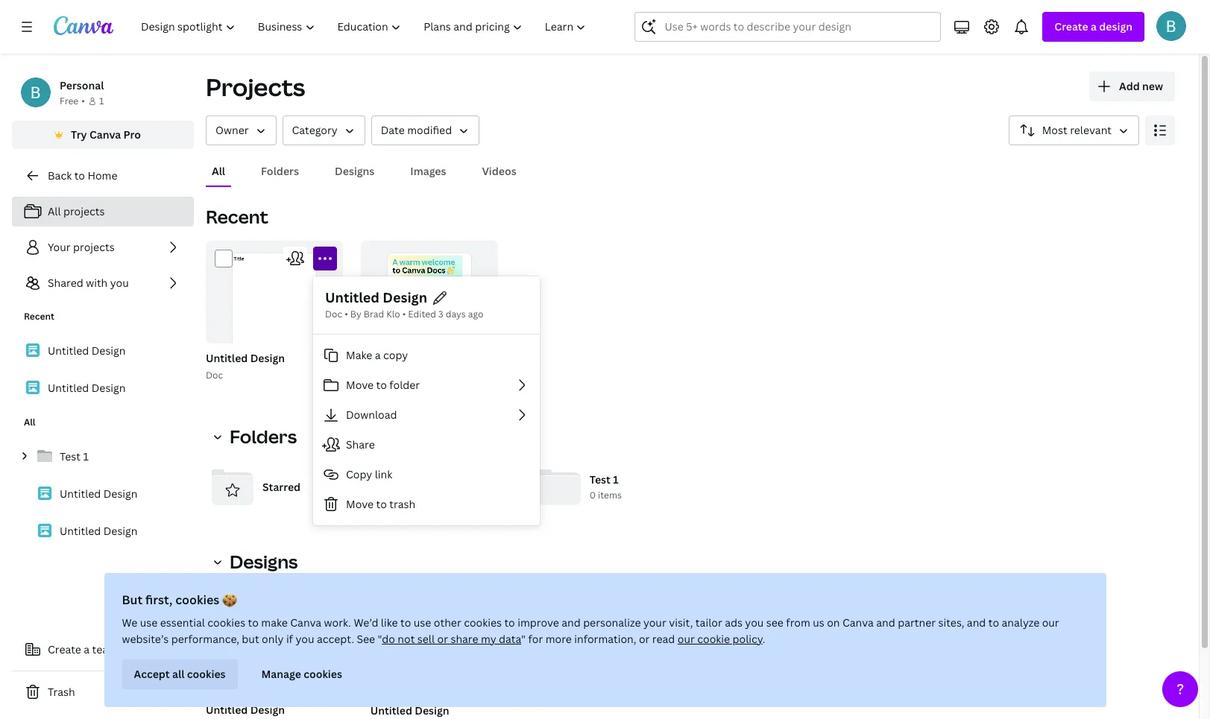Task type: locate. For each thing, give the bounding box(es) containing it.
0 vertical spatial designs
[[335, 164, 375, 178]]

folders button
[[206, 422, 306, 452]]

1 horizontal spatial recent
[[206, 204, 268, 229]]

0 vertical spatial folders
[[261, 164, 299, 178]]

projects down back to home
[[63, 204, 105, 219]]

0 horizontal spatial or
[[438, 633, 448, 647]]

you right if
[[296, 633, 314, 647]]

or
[[438, 633, 448, 647], [639, 633, 650, 647]]

move to folder
[[346, 378, 420, 392]]

share
[[451, 633, 479, 647]]

1 horizontal spatial 1
[[99, 95, 104, 107]]

1 horizontal spatial or
[[639, 633, 650, 647]]

2 move from the top
[[346, 497, 374, 512]]

None search field
[[635, 12, 942, 42]]

move down copy
[[346, 497, 374, 512]]

Category button
[[282, 116, 365, 145]]

1 for test 1
[[83, 450, 89, 464]]

copy link button
[[313, 460, 540, 490]]

1 vertical spatial create
[[48, 643, 81, 657]]

2 vertical spatial 1
[[613, 473, 619, 487]]

designs button
[[206, 548, 307, 577]]

" right see at the left of page
[[378, 633, 382, 647]]

all
[[212, 164, 225, 178], [48, 204, 61, 219], [24, 416, 35, 429]]

0 vertical spatial all
[[212, 164, 225, 178]]

design
[[383, 289, 428, 307], [92, 344, 126, 358], [250, 351, 285, 366], [406, 351, 440, 366], [92, 381, 126, 395], [103, 487, 138, 501], [103, 524, 138, 539], [250, 704, 285, 718], [415, 704, 450, 718]]

1 vertical spatial designs
[[230, 550, 298, 574]]

1 horizontal spatial a
[[375, 348, 381, 362]]

0 vertical spatial our
[[1043, 616, 1060, 630]]

a left copy
[[375, 348, 381, 362]]

or right sell
[[438, 633, 448, 647]]

untitled design button
[[325, 289, 428, 307], [206, 350, 285, 369], [361, 350, 440, 369], [203, 586, 353, 720], [368, 586, 517, 720], [206, 702, 285, 720], [371, 702, 450, 720]]

make a copy button
[[313, 341, 540, 371]]

tailor
[[696, 616, 723, 630]]

policy
[[733, 633, 763, 647]]

move inside move to trash button
[[346, 497, 374, 512]]

most relevant
[[1043, 123, 1112, 137]]

1 vertical spatial our
[[678, 633, 695, 647]]

cookie
[[698, 633, 731, 647]]

cookies up my
[[464, 616, 502, 630]]

1 horizontal spatial use
[[414, 616, 432, 630]]

cookies right 'all'
[[187, 668, 226, 682]]

a
[[1092, 19, 1097, 34], [375, 348, 381, 362], [84, 643, 90, 657]]

1 vertical spatial folders
[[230, 425, 297, 449]]

to up "but"
[[248, 616, 259, 630]]

create inside button
[[48, 643, 81, 657]]

0 vertical spatial 1
[[99, 95, 104, 107]]

list containing untitled design
[[12, 336, 194, 404]]

designs
[[335, 164, 375, 178], [230, 550, 298, 574]]

relevant
[[1071, 123, 1112, 137]]

1 vertical spatial move
[[346, 497, 374, 512]]

1 horizontal spatial all
[[48, 204, 61, 219]]

1 vertical spatial 1
[[83, 450, 89, 464]]

add
[[1120, 79, 1141, 93]]

a left team
[[84, 643, 90, 657]]

doc left by
[[325, 308, 343, 321]]

2 horizontal spatial you
[[746, 616, 764, 630]]

and right sites,
[[968, 616, 987, 630]]

2 horizontal spatial a
[[1092, 19, 1097, 34]]

1 horizontal spatial designs
[[335, 164, 375, 178]]

folder
[[390, 378, 420, 392]]

a inside dropdown button
[[1092, 19, 1097, 34]]

untitled design link
[[12, 336, 194, 367], [12, 373, 194, 404], [12, 479, 194, 510], [12, 516, 194, 548]]

create for create a team
[[48, 643, 81, 657]]

2 vertical spatial list
[[12, 442, 194, 548]]

1 move from the top
[[346, 378, 374, 392]]

2 vertical spatial a
[[84, 643, 90, 657]]

1 horizontal spatial test
[[590, 473, 611, 487]]

1
[[99, 95, 104, 107], [83, 450, 89, 464], [613, 473, 619, 487]]

from
[[787, 616, 811, 630]]

0 vertical spatial test
[[60, 450, 81, 464]]

Owner button
[[206, 116, 276, 145]]

to left trash
[[376, 497, 387, 512]]

to
[[74, 169, 85, 183], [376, 378, 387, 392], [376, 497, 387, 512], [248, 616, 259, 630], [401, 616, 411, 630], [505, 616, 515, 630], [989, 616, 1000, 630]]

1 vertical spatial projects
[[73, 240, 115, 254]]

accept
[[134, 668, 170, 682]]

1 horizontal spatial create
[[1055, 19, 1089, 34]]

move inside move to folder button
[[346, 378, 374, 392]]

0 horizontal spatial create
[[48, 643, 81, 657]]

1 horizontal spatial "
[[522, 633, 526, 647]]

and left partner
[[877, 616, 896, 630]]

canva right on
[[843, 616, 874, 630]]

1 horizontal spatial canva
[[290, 616, 322, 630]]

personal
[[60, 78, 104, 93]]

all
[[172, 668, 185, 682]]

a for copy
[[375, 348, 381, 362]]

or left read
[[639, 633, 650, 647]]

cookies down 🍪
[[208, 616, 246, 630]]

3 list from the top
[[12, 442, 194, 548]]

all for all button in the left of the page
[[212, 164, 225, 178]]

test
[[60, 450, 81, 464], [590, 473, 611, 487]]

0 horizontal spatial untitled design doc
[[206, 351, 285, 382]]

a inside button
[[84, 643, 90, 657]]

create for create a design
[[1055, 19, 1089, 34]]

but first, cookies 🍪 dialog
[[104, 574, 1107, 708]]

folders down category
[[261, 164, 299, 178]]

create a design
[[1055, 19, 1133, 34]]

2 and from the left
[[877, 616, 896, 630]]

category
[[292, 123, 338, 137]]

trash
[[48, 686, 75, 700]]

designs button
[[329, 157, 381, 186]]

accept all cookies
[[134, 668, 226, 682]]

a for design
[[1092, 19, 1097, 34]]

0 horizontal spatial test
[[60, 450, 81, 464]]

1 vertical spatial all
[[48, 204, 61, 219]]

2 " from the left
[[522, 633, 526, 647]]

our right analyze
[[1043, 616, 1060, 630]]

and up do not sell or share my data " for more information, or read our cookie policy .
[[562, 616, 581, 630]]

brad klo image
[[1157, 11, 1187, 41]]

canva
[[90, 128, 121, 142], [290, 616, 322, 630], [843, 616, 874, 630]]

1 inside test 1 0 items
[[613, 473, 619, 487]]

your
[[644, 616, 667, 630]]

canva inside button
[[90, 128, 121, 142]]

you up policy
[[746, 616, 764, 630]]

us
[[813, 616, 825, 630]]

cookies down accept.
[[304, 668, 342, 682]]

2 horizontal spatial doc
[[361, 369, 378, 382]]

videos
[[482, 164, 517, 178]]

pro
[[124, 128, 141, 142]]

0 horizontal spatial 1
[[83, 450, 89, 464]]

trash link
[[12, 678, 194, 708]]

a inside button
[[375, 348, 381, 362]]

0 vertical spatial a
[[1092, 19, 1097, 34]]

by
[[350, 308, 362, 321]]

share
[[346, 438, 375, 452]]

0 horizontal spatial designs
[[230, 550, 298, 574]]

use up sell
[[414, 616, 432, 630]]

Sort by button
[[1009, 116, 1140, 145]]

our cookie policy link
[[678, 633, 763, 647]]

doc up folders dropdown button
[[206, 369, 223, 382]]

canva right try
[[90, 128, 121, 142]]

ads
[[725, 616, 743, 630]]

but
[[122, 592, 143, 609]]

recent down all button in the left of the page
[[206, 204, 268, 229]]

designs down category button
[[335, 164, 375, 178]]

folders
[[261, 164, 299, 178], [230, 425, 297, 449]]

2 vertical spatial you
[[296, 633, 314, 647]]

download button
[[313, 401, 540, 430]]

test inside test 1 link
[[60, 450, 81, 464]]

you right with
[[110, 276, 129, 290]]

list
[[12, 197, 194, 298], [12, 336, 194, 404], [12, 442, 194, 548]]

back to home
[[48, 169, 118, 183]]

ago
[[468, 308, 484, 321]]

we
[[122, 616, 138, 630]]

create left team
[[48, 643, 81, 657]]

add new
[[1120, 79, 1164, 93]]

edited 3 days ago
[[408, 308, 484, 321]]

you
[[110, 276, 129, 290], [746, 616, 764, 630], [296, 633, 314, 647]]

create
[[1055, 19, 1089, 34], [48, 643, 81, 657]]

0 vertical spatial projects
[[63, 204, 105, 219]]

a for team
[[84, 643, 90, 657]]

0 horizontal spatial and
[[562, 616, 581, 630]]

create left design
[[1055, 19, 1089, 34]]

1 horizontal spatial untitled design doc
[[361, 351, 440, 382]]

2 list from the top
[[12, 336, 194, 404]]

most
[[1043, 123, 1068, 137]]

folders up starred
[[230, 425, 297, 449]]

create inside dropdown button
[[1055, 19, 1089, 34]]

doc down make a copy
[[361, 369, 378, 382]]

move
[[346, 378, 374, 392], [346, 497, 374, 512]]

our inside 'we use essential cookies to make canva work. we'd like to use other cookies to improve and personalize your visit, tailor ads you see from us on canva and partner sites, and to analyze our website's performance, but only if you accept. see "'
[[1043, 616, 1060, 630]]

test for test 1 0 items
[[590, 473, 611, 487]]

1 untitled design link from the top
[[12, 336, 194, 367]]

1 horizontal spatial and
[[877, 616, 896, 630]]

1 vertical spatial you
[[746, 616, 764, 630]]

1 " from the left
[[378, 633, 382, 647]]

1 horizontal spatial our
[[1043, 616, 1060, 630]]

test inside test 1 0 items
[[590, 473, 611, 487]]

partner
[[898, 616, 936, 630]]

top level navigation element
[[131, 12, 599, 42]]

0 horizontal spatial "
[[378, 633, 382, 647]]

1 vertical spatial a
[[375, 348, 381, 362]]

0 horizontal spatial canva
[[90, 128, 121, 142]]

all inside all button
[[212, 164, 225, 178]]

designs inside button
[[335, 164, 375, 178]]

1 list from the top
[[12, 197, 194, 298]]

0 horizontal spatial you
[[110, 276, 129, 290]]

projects right your
[[73, 240, 115, 254]]

1 vertical spatial test
[[590, 473, 611, 487]]

designs up 🍪
[[230, 550, 298, 574]]

folders inside dropdown button
[[230, 425, 297, 449]]

owner
[[216, 123, 249, 137]]

0 horizontal spatial recent
[[24, 310, 54, 323]]

"
[[378, 633, 382, 647], [522, 633, 526, 647]]

move for move to folder
[[346, 378, 374, 392]]

a left design
[[1092, 19, 1097, 34]]

to up data
[[505, 616, 515, 630]]

our
[[1043, 616, 1060, 630], [678, 633, 695, 647]]

to left analyze
[[989, 616, 1000, 630]]

Search search field
[[665, 13, 912, 41]]

2 horizontal spatial 1
[[613, 473, 619, 487]]

shared with you
[[48, 276, 129, 290]]

images button
[[405, 157, 452, 186]]

our down visit, in the right of the page
[[678, 633, 695, 647]]

" left for
[[522, 633, 526, 647]]

all inside all projects link
[[48, 204, 61, 219]]

use up website's on the left bottom
[[140, 616, 158, 630]]

work.
[[324, 616, 351, 630]]

0 horizontal spatial all
[[24, 416, 35, 429]]

0 horizontal spatial use
[[140, 616, 158, 630]]

shared with you link
[[12, 269, 194, 298]]

recent down shared
[[24, 310, 54, 323]]

0 horizontal spatial a
[[84, 643, 90, 657]]

2 horizontal spatial and
[[968, 616, 987, 630]]

performance,
[[171, 633, 239, 647]]

0 vertical spatial move
[[346, 378, 374, 392]]

see
[[767, 616, 784, 630]]

canva up if
[[290, 616, 322, 630]]

test 1
[[60, 450, 89, 464]]

0 vertical spatial create
[[1055, 19, 1089, 34]]

starred link
[[206, 461, 358, 515]]

0 vertical spatial list
[[12, 197, 194, 298]]

1 vertical spatial list
[[12, 336, 194, 404]]

move down make
[[346, 378, 374, 392]]

2 horizontal spatial all
[[212, 164, 225, 178]]

copy
[[346, 468, 372, 482]]

projects
[[63, 204, 105, 219], [73, 240, 115, 254]]



Task type: vqa. For each thing, say whether or not it's contained in the screenshot.
Untitled Design Doc
yes



Task type: describe. For each thing, give the bounding box(es) containing it.
back to home link
[[12, 161, 194, 191]]

2 horizontal spatial canva
[[843, 616, 874, 630]]

folders inside button
[[261, 164, 299, 178]]

my
[[481, 633, 497, 647]]

1 untitled design doc from the left
[[206, 351, 285, 382]]

1 horizontal spatial you
[[296, 633, 314, 647]]

1 for test 1 0 items
[[613, 473, 619, 487]]

create a team
[[48, 643, 118, 657]]

personalize
[[584, 616, 641, 630]]

projects for all projects
[[63, 204, 105, 219]]

for
[[529, 633, 543, 647]]

" inside 'we use essential cookies to make canva work. we'd like to use other cookies to improve and personalize your visit, tailor ads you see from us on canva and partner sites, and to analyze our website's performance, but only if you accept. see "'
[[378, 633, 382, 647]]

manage cookies button
[[250, 660, 354, 690]]

date modified
[[381, 123, 452, 137]]

make a copy
[[346, 348, 408, 362]]

analyze
[[1002, 616, 1040, 630]]

free •
[[60, 95, 85, 107]]

information,
[[575, 633, 637, 647]]

videos button
[[476, 157, 523, 186]]

3
[[439, 308, 444, 321]]

klo
[[387, 308, 400, 321]]

designs inside dropdown button
[[230, 550, 298, 574]]

your projects link
[[12, 233, 194, 263]]

cookies up essential at the bottom of the page
[[175, 592, 220, 609]]

with
[[86, 276, 108, 290]]

🍪
[[222, 592, 237, 609]]

do not sell or share my data link
[[382, 633, 522, 647]]

0 horizontal spatial our
[[678, 633, 695, 647]]

link
[[375, 468, 393, 482]]

days
[[446, 308, 466, 321]]

0 vertical spatial recent
[[206, 204, 268, 229]]

projects
[[206, 71, 305, 103]]

improve
[[518, 616, 559, 630]]

create a design button
[[1043, 12, 1145, 42]]

shared
[[48, 276, 83, 290]]

new
[[1143, 79, 1164, 93]]

like
[[381, 616, 398, 630]]

1 horizontal spatial doc
[[325, 308, 343, 321]]

2 vertical spatial all
[[24, 416, 35, 429]]

do not sell or share my data " for more information, or read our cookie policy .
[[382, 633, 766, 647]]

test 1 0 items
[[590, 473, 622, 502]]

data
[[499, 633, 522, 647]]

other
[[434, 616, 462, 630]]

first,
[[145, 592, 173, 609]]

essential
[[160, 616, 205, 630]]

move for move to trash
[[346, 497, 374, 512]]

only
[[262, 633, 284, 647]]

make
[[261, 616, 288, 630]]

to right like
[[401, 616, 411, 630]]

all projects link
[[12, 197, 194, 227]]

•
[[82, 95, 85, 107]]

0 vertical spatial you
[[110, 276, 129, 290]]

folders button
[[255, 157, 305, 186]]

projects for your projects
[[73, 240, 115, 254]]

see
[[357, 633, 375, 647]]

test 1 link
[[12, 442, 194, 473]]

all projects
[[48, 204, 105, 219]]

download
[[346, 408, 397, 422]]

items
[[598, 490, 622, 502]]

if
[[286, 633, 293, 647]]

read
[[653, 633, 675, 647]]

we use essential cookies to make canva work. we'd like to use other cookies to improve and personalize your visit, tailor ads you see from us on canva and partner sites, and to analyze our website's performance, but only if you accept. see "
[[122, 616, 1060, 647]]

3 untitled design link from the top
[[12, 479, 194, 510]]

not
[[398, 633, 415, 647]]

by brad klo
[[350, 308, 400, 321]]

but
[[242, 633, 259, 647]]

1 and from the left
[[562, 616, 581, 630]]

more
[[546, 633, 572, 647]]

try canva pro
[[71, 128, 141, 142]]

.
[[763, 633, 766, 647]]

list containing all projects
[[12, 197, 194, 298]]

create a team button
[[12, 636, 194, 666]]

move to trash
[[346, 497, 416, 512]]

all for all projects
[[48, 204, 61, 219]]

do
[[382, 633, 395, 647]]

starred
[[263, 480, 301, 495]]

share button
[[313, 430, 540, 460]]

list containing test 1
[[12, 442, 194, 548]]

to left the folder
[[376, 378, 387, 392]]

1 use from the left
[[140, 616, 158, 630]]

manage cookies
[[262, 668, 342, 682]]

to right back
[[74, 169, 85, 183]]

modified
[[407, 123, 452, 137]]

back
[[48, 169, 72, 183]]

trash
[[390, 497, 416, 512]]

2 untitled design doc from the left
[[361, 351, 440, 382]]

your projects
[[48, 240, 115, 254]]

test for test 1
[[60, 450, 81, 464]]

accept all cookies button
[[122, 660, 238, 690]]

0 horizontal spatial doc
[[206, 369, 223, 382]]

Date modified button
[[371, 116, 480, 145]]

add new button
[[1090, 72, 1176, 101]]

3 and from the left
[[968, 616, 987, 630]]

we'd
[[354, 616, 379, 630]]

try
[[71, 128, 87, 142]]

sites,
[[939, 616, 965, 630]]

1 or from the left
[[438, 633, 448, 647]]

all button
[[206, 157, 231, 186]]

move to trash button
[[313, 490, 540, 520]]

copy
[[384, 348, 408, 362]]

4 untitled design link from the top
[[12, 516, 194, 548]]

your
[[48, 240, 71, 254]]

2 untitled design link from the top
[[12, 373, 194, 404]]

copy link
[[346, 468, 393, 482]]

edited
[[408, 308, 436, 321]]

2 use from the left
[[414, 616, 432, 630]]

move to folder button
[[313, 371, 540, 401]]

home
[[88, 169, 118, 183]]

visit,
[[669, 616, 693, 630]]

2 or from the left
[[639, 633, 650, 647]]

1 vertical spatial recent
[[24, 310, 54, 323]]



